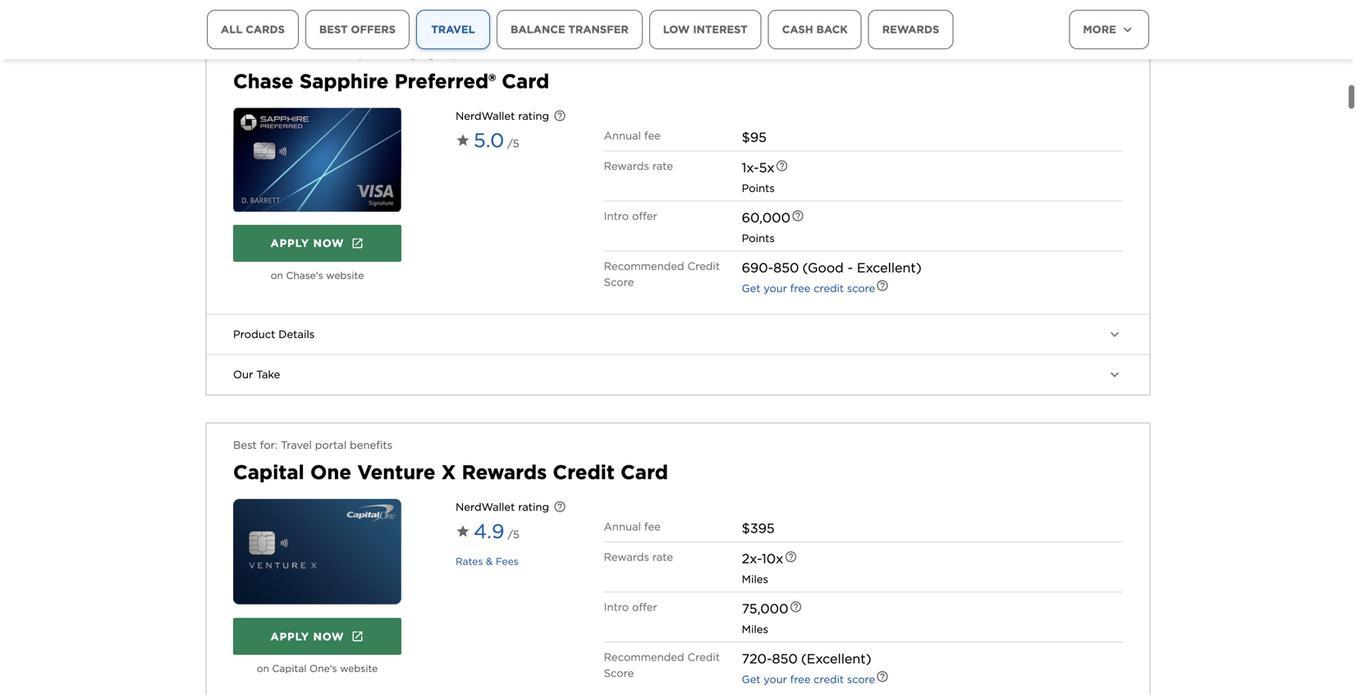Task type: locate. For each thing, give the bounding box(es) containing it.
- for chase sapphire preferred® card
[[768, 260, 773, 276]]

2 score from the top
[[847, 673, 875, 686]]

1 vertical spatial get your free credit score
[[742, 673, 875, 686]]

your
[[764, 282, 787, 295], [764, 673, 787, 686]]

2 score from the top
[[604, 667, 634, 680]]

travel link
[[416, 10, 490, 49]]

credit
[[687, 260, 720, 272], [553, 460, 615, 484], [687, 651, 720, 664]]

chase
[[233, 69, 294, 93]]

1 vertical spatial card
[[621, 460, 668, 484]]

cash back link
[[768, 10, 862, 49]]

flexible
[[281, 48, 322, 60]]

bonus
[[463, 48, 495, 60]]

score for capital one venture x rewards credit card
[[847, 673, 875, 686]]

2 rate from the top
[[652, 551, 673, 563]]

intro offer for capital one venture x rewards credit card
[[604, 601, 657, 613]]

apply now up on capital one's website
[[271, 630, 344, 643]]

1 for: from the top
[[260, 48, 278, 60]]

0 vertical spatial travel
[[431, 23, 475, 36]]

1 vertical spatial recommended credit score
[[604, 651, 720, 680]]

for: for chase
[[260, 48, 278, 60]]

/5 for 5.0
[[508, 137, 519, 150]]

1 vertical spatial score
[[604, 667, 634, 680]]

2 annual fee from the top
[[604, 520, 661, 533]]

1 rate from the top
[[652, 160, 673, 172]]

1 vertical spatial intro offer
[[604, 601, 657, 613]]

website right chase's
[[326, 270, 364, 281]]

travel left portal
[[281, 439, 312, 451]]

website right one's
[[340, 663, 378, 675]]

/5
[[508, 137, 519, 150], [508, 528, 519, 541]]

1 vertical spatial apply now link
[[233, 618, 401, 655]]

850
[[773, 260, 799, 276], [772, 651, 798, 667]]

1 offer from the top
[[632, 210, 657, 222]]

rewards rate
[[604, 160, 673, 172], [604, 551, 673, 563]]

850 right 720
[[772, 651, 798, 667]]

0 vertical spatial intro
[[604, 210, 629, 222]]

travel inside "link"
[[431, 23, 475, 36]]

2 miles from the top
[[742, 623, 768, 636]]

on for capital
[[257, 663, 269, 675]]

nerdwallet rating up 4.9 /5
[[456, 501, 549, 513]]

2 /5 from the top
[[508, 528, 519, 541]]

get
[[742, 282, 761, 295], [742, 673, 761, 686]]

0 vertical spatial get
[[742, 282, 761, 295]]

get your free credit score link down the 720 - 850 (excellent)
[[742, 673, 875, 686]]

nerdwallet
[[456, 110, 515, 122], [456, 501, 515, 513]]

apply now link up on chase's website
[[233, 225, 401, 262]]

get down 720
[[742, 673, 761, 686]]

1 credit from the top
[[814, 282, 844, 295]]

0 vertical spatial nerdwallet rating
[[456, 110, 549, 122]]

all cards link
[[207, 10, 299, 49]]

cards
[[246, 23, 285, 36]]

0 vertical spatial free
[[790, 282, 811, 295]]

rewards rate for chase sapphire preferred® card
[[604, 160, 673, 172]]

2 your from the top
[[764, 673, 787, 686]]

apply now link up on capital one's website
[[233, 618, 401, 655]]

1 vertical spatial score
[[847, 673, 875, 686]]

0 vertical spatial /5
[[508, 137, 519, 150]]

0 vertical spatial apply now link
[[233, 225, 401, 262]]

nerdwallet rating up the 5.0 /5
[[456, 110, 549, 122]]

1 vertical spatial /5
[[508, 528, 519, 541]]

intro for chase sapphire preferred® card
[[604, 210, 629, 222]]

capital one venture x rewards credit card
[[233, 460, 668, 484]]

annual fee for capital one venture x rewards credit card
[[604, 520, 661, 533]]

1 vertical spatial rate
[[652, 551, 673, 563]]

apply up on capital one's website
[[271, 630, 309, 643]]

score left more information about recommended credit score icon
[[847, 673, 875, 686]]

1 vertical spatial intro
[[604, 601, 629, 613]]

4.9 /5
[[474, 519, 519, 543]]

apply now link for one
[[233, 618, 401, 655]]

0 vertical spatial recommended
[[604, 260, 684, 272]]

2 vertical spatial credit
[[687, 651, 720, 664]]

apply for chase
[[271, 237, 309, 250]]

capital one venture x rewards credit card card image image
[[233, 499, 401, 605]]

rating left how are nerdwallet's ratings determined? icon
[[518, 110, 549, 122]]

for:
[[260, 48, 278, 60], [260, 439, 278, 451]]

credit for chase sapphire preferred® card
[[814, 282, 844, 295]]

for: down cards
[[260, 48, 278, 60]]

capital down best for: travel portal benefits
[[233, 460, 304, 484]]

0 vertical spatial fee
[[644, 129, 661, 142]]

rewards rate for capital one venture x rewards credit card
[[604, 551, 673, 563]]

0 vertical spatial credit
[[814, 282, 844, 295]]

1 vertical spatial points
[[742, 232, 775, 245]]

free
[[790, 282, 811, 295], [790, 673, 811, 686]]

your down 720
[[764, 673, 787, 686]]

0 vertical spatial credit
[[687, 260, 720, 272]]

4.9
[[474, 519, 504, 543]]

1 horizontal spatial on
[[271, 270, 283, 281]]

miles down 75,000
[[742, 623, 768, 636]]

1 get from the top
[[742, 282, 761, 295]]

1 apply now link from the top
[[233, 225, 401, 262]]

2 annual from the top
[[604, 520, 641, 533]]

1 annual from the top
[[604, 129, 641, 142]]

2 apply from the top
[[271, 630, 309, 643]]

intro offer
[[604, 210, 657, 222], [604, 601, 657, 613]]

1 vertical spatial annual fee
[[604, 520, 661, 533]]

0 vertical spatial get your free credit score
[[742, 282, 875, 295]]

2 get from the top
[[742, 673, 761, 686]]

1 now from the top
[[313, 237, 344, 250]]

best up redemption
[[319, 23, 348, 36]]

2 nerdwallet rating from the top
[[456, 501, 549, 513]]

apply now up chase's
[[271, 237, 344, 250]]

preferred®
[[395, 69, 496, 93]]

apply now link for sapphire
[[233, 225, 401, 262]]

credit left 720
[[687, 651, 720, 664]]

2 vertical spatial best
[[233, 439, 257, 451]]

2 rating from the top
[[518, 501, 549, 513]]

website
[[326, 270, 364, 281], [340, 663, 378, 675]]

miles for 75,000
[[742, 623, 768, 636]]

credit up how are nerdwallet's ratings determined? image
[[553, 460, 615, 484]]

miles
[[742, 573, 768, 586], [742, 623, 768, 636]]

0 vertical spatial website
[[326, 270, 364, 281]]

0 vertical spatial nerdwallet
[[456, 110, 515, 122]]

chase sapphire preferred® card link
[[233, 69, 549, 93]]

1 rating from the top
[[518, 110, 549, 122]]

1 vertical spatial get
[[742, 673, 761, 686]]

points for 1x-5x
[[742, 182, 775, 194]]

annual
[[604, 129, 641, 142], [604, 520, 641, 533]]

credit
[[814, 282, 844, 295], [814, 673, 844, 686]]

get your free credit score
[[742, 282, 875, 295], [742, 673, 875, 686]]

1 vertical spatial nerdwallet rating
[[456, 501, 549, 513]]

annual fee
[[604, 129, 661, 142], [604, 520, 661, 533]]

more information about recommended credit score image
[[876, 279, 889, 292]]

1 score from the top
[[847, 282, 875, 295]]

0 vertical spatial your
[[764, 282, 787, 295]]

low interest
[[663, 23, 748, 36]]

0 vertical spatial capital
[[233, 460, 304, 484]]

annual for capital one venture x rewards credit card
[[604, 520, 641, 533]]

2 get your free credit score link from the top
[[742, 673, 875, 686]]

1 vertical spatial offer
[[632, 601, 657, 613]]

0 vertical spatial score
[[847, 282, 875, 295]]

1 vertical spatial fee
[[644, 520, 661, 533]]

free for capital one venture x rewards credit card
[[790, 673, 811, 686]]

1 your from the top
[[764, 282, 787, 295]]

0 vertical spatial points
[[742, 182, 775, 194]]

get your free credit score down the 720 - 850 (excellent)
[[742, 673, 875, 686]]

1 vertical spatial miles
[[742, 623, 768, 636]]

credit down 690 - 850 (good - excellent)
[[814, 282, 844, 295]]

1 score from the top
[[604, 276, 634, 288]]

/5 right 5.0
[[508, 137, 519, 150]]

0 vertical spatial apply
[[271, 237, 309, 250]]

get your free credit score link
[[742, 282, 875, 295], [742, 673, 875, 686]]

best for: travel portal benefits
[[233, 439, 393, 451]]

0 horizontal spatial card
[[502, 69, 549, 93]]

apply up chase's
[[271, 237, 309, 250]]

1 nerdwallet rating from the top
[[456, 110, 549, 122]]

1 intro offer from the top
[[604, 210, 657, 222]]

1 horizontal spatial travel
[[431, 23, 475, 36]]

apply
[[271, 237, 309, 250], [271, 630, 309, 643]]

apply now link
[[233, 225, 401, 262], [233, 618, 401, 655]]

on left one's
[[257, 663, 269, 675]]

1 get your free credit score link from the top
[[742, 282, 875, 295]]

1 recommended credit score from the top
[[604, 260, 720, 288]]

more
[[1083, 23, 1116, 36]]

chase sapphire preferred® card
[[233, 69, 549, 93]]

rewards link
[[868, 10, 953, 49]]

1 vertical spatial 850
[[772, 651, 798, 667]]

1 apply from the top
[[271, 237, 309, 250]]

back
[[816, 23, 848, 36]]

0 vertical spatial get your free credit score link
[[742, 282, 875, 295]]

1 miles from the top
[[742, 573, 768, 586]]

offer
[[632, 210, 657, 222], [632, 601, 657, 613]]

best down all cards
[[233, 48, 257, 60]]

get your free credit score for capital one venture x rewards credit card
[[742, 673, 875, 686]]

nerdwallet for 4.9
[[456, 501, 515, 513]]

1 /5 from the top
[[508, 137, 519, 150]]

0 horizontal spatial on
[[257, 663, 269, 675]]

rate
[[652, 160, 673, 172], [652, 551, 673, 563]]

2 credit from the top
[[814, 673, 844, 686]]

2 offer from the top
[[632, 601, 657, 613]]

0 vertical spatial miles
[[742, 573, 768, 586]]

now up one's
[[313, 630, 344, 643]]

1 intro from the top
[[604, 210, 629, 222]]

0 vertical spatial card
[[502, 69, 549, 93]]

credit left 690
[[687, 260, 720, 272]]

points down 1x-5x
[[742, 182, 775, 194]]

1 vertical spatial rating
[[518, 501, 549, 513]]

0 vertical spatial best
[[319, 23, 348, 36]]

recommended credit score for chase sapphire preferred® card
[[604, 260, 720, 288]]

1 vertical spatial get your free credit score link
[[742, 673, 875, 686]]

low interest link
[[649, 10, 762, 49]]

720
[[742, 651, 767, 667]]

intro offer for chase sapphire preferred® card
[[604, 210, 657, 222]]

1 vertical spatial annual
[[604, 520, 641, 533]]

2 rewards rate from the top
[[604, 551, 673, 563]]

1 vertical spatial your
[[764, 673, 787, 686]]

nerdwallet rating
[[456, 110, 549, 122], [456, 501, 549, 513]]

/5 for 4.9
[[508, 528, 519, 541]]

1 vertical spatial rewards rate
[[604, 551, 673, 563]]

/5 inside the 5.0 /5
[[508, 137, 519, 150]]

2 free from the top
[[790, 673, 811, 686]]

capital
[[233, 460, 304, 484], [272, 663, 307, 675]]

1 apply now from the top
[[271, 237, 344, 250]]

0 vertical spatial on
[[271, 270, 283, 281]]

for: left portal
[[260, 439, 278, 451]]

now up on chase's website
[[313, 237, 344, 250]]

1 rewards rate from the top
[[604, 160, 673, 172]]

2 apply now from the top
[[271, 630, 344, 643]]

nerdwallet for 5.0
[[456, 110, 515, 122]]

your for chase sapphire preferred® card
[[764, 282, 787, 295]]

1 get your free credit score from the top
[[742, 282, 875, 295]]

0 vertical spatial rewards rate
[[604, 160, 673, 172]]

take
[[256, 368, 280, 381]]

2 points from the top
[[742, 232, 775, 245]]

credit down (excellent)
[[814, 673, 844, 686]]

0 vertical spatial annual
[[604, 129, 641, 142]]

get your free credit score link down (good in the right top of the page
[[742, 282, 875, 295]]

free down the 720 - 850 (excellent)
[[790, 673, 811, 686]]

how are nerdwallet's ratings determined? image
[[553, 109, 566, 122]]

rates & fees
[[456, 556, 519, 568]]

0 vertical spatial score
[[604, 276, 634, 288]]

1 vertical spatial recommended
[[604, 651, 684, 664]]

get for chase sapphire preferred® card
[[742, 282, 761, 295]]

2 recommended from the top
[[604, 651, 684, 664]]

/5 right 4.9
[[508, 528, 519, 541]]

get down 690
[[742, 282, 761, 295]]

1 free from the top
[[790, 282, 811, 295]]

reward rate details image
[[784, 550, 797, 563]]

rewards
[[882, 23, 939, 36], [604, 160, 649, 172], [462, 460, 547, 484], [604, 551, 649, 563]]

credit for capital one venture x rewards credit card
[[814, 673, 844, 686]]

1 nerdwallet from the top
[[456, 110, 515, 122]]

our take
[[233, 368, 280, 381]]

1 fee from the top
[[644, 129, 661, 142]]

get your free credit score down (good in the right top of the page
[[742, 282, 875, 295]]

5.0
[[474, 128, 504, 152]]

get for capital one venture x rewards credit card
[[742, 673, 761, 686]]

850 for capital one venture x rewards credit card
[[772, 651, 798, 667]]

1 vertical spatial on
[[257, 663, 269, 675]]

2 for: from the top
[[260, 439, 278, 451]]

capital one venture x rewards credit card link
[[233, 460, 668, 484]]

1 vertical spatial travel
[[281, 439, 312, 451]]

1 horizontal spatial card
[[621, 460, 668, 484]]

1 vertical spatial free
[[790, 673, 811, 686]]

1 vertical spatial credit
[[553, 460, 615, 484]]

rating left how are nerdwallet's ratings determined? image
[[518, 501, 549, 513]]

now
[[313, 237, 344, 250], [313, 630, 344, 643]]

points
[[742, 182, 775, 194], [742, 232, 775, 245]]

850 right 690
[[773, 260, 799, 276]]

capital left one's
[[272, 663, 307, 675]]

0 vertical spatial recommended credit score
[[604, 260, 720, 288]]

nerdwallet up 5.0
[[456, 110, 515, 122]]

1 vertical spatial for:
[[260, 439, 278, 451]]

- down 75,000
[[767, 651, 772, 667]]

rates & fees link
[[456, 556, 519, 568]]

- down 60,000 at the right top of the page
[[768, 260, 773, 276]]

1 annual fee from the top
[[604, 129, 661, 142]]

1 vertical spatial apply
[[271, 630, 309, 643]]

0 vertical spatial rate
[[652, 160, 673, 172]]

1 vertical spatial nerdwallet
[[456, 501, 515, 513]]

2 get your free credit score from the top
[[742, 673, 875, 686]]

0 vertical spatial for:
[[260, 48, 278, 60]]

miles down 2x-
[[742, 573, 768, 586]]

/5 inside 4.9 /5
[[508, 528, 519, 541]]

0 vertical spatial annual fee
[[604, 129, 661, 142]]

2 intro from the top
[[604, 601, 629, 613]]

product offers quick filters tab list
[[207, 10, 1013, 95]]

balance transfer
[[511, 23, 629, 36]]

2 recommended credit score from the top
[[604, 651, 720, 680]]

0 vertical spatial now
[[313, 237, 344, 250]]

sapphire
[[299, 69, 389, 93]]

recommended credit score
[[604, 260, 720, 288], [604, 651, 720, 680]]

your down 690
[[764, 282, 787, 295]]

0 vertical spatial intro offer
[[604, 210, 657, 222]]

0 vertical spatial offer
[[632, 210, 657, 222]]

1 vertical spatial apply now
[[271, 630, 344, 643]]

best down our at the left
[[233, 439, 257, 451]]

intro for capital one venture x rewards credit card
[[604, 601, 629, 613]]

2 apply now link from the top
[[233, 618, 401, 655]]

travel up 'up'
[[431, 23, 475, 36]]

690 - 850 (good - excellent)
[[742, 260, 922, 276]]

1 points from the top
[[742, 182, 775, 194]]

apply now
[[271, 237, 344, 250], [271, 630, 344, 643]]

nerdwallet up 4.9
[[456, 501, 515, 513]]

rate for chase sapphire preferred® card
[[652, 160, 673, 172]]

2 nerdwallet from the top
[[456, 501, 515, 513]]

1 recommended from the top
[[604, 260, 684, 272]]

2 intro offer from the top
[[604, 601, 657, 613]]

1 vertical spatial best
[[233, 48, 257, 60]]

points down 60,000 at the right top of the page
[[742, 232, 775, 245]]

1 vertical spatial now
[[313, 630, 344, 643]]

score left more information about recommended credit score image
[[847, 282, 875, 295]]

on left chase's
[[271, 270, 283, 281]]

-
[[768, 260, 773, 276], [848, 260, 853, 276], [767, 651, 772, 667]]

benefits
[[350, 439, 393, 451]]

0 vertical spatial apply now
[[271, 237, 344, 250]]

0 vertical spatial 850
[[773, 260, 799, 276]]

2 fee from the top
[[644, 520, 661, 533]]

1 vertical spatial credit
[[814, 673, 844, 686]]

2 now from the top
[[313, 630, 344, 643]]

recommended
[[604, 260, 684, 272], [604, 651, 684, 664]]

free down (good in the right top of the page
[[790, 282, 811, 295]]

0 vertical spatial rating
[[518, 110, 549, 122]]



Task type: describe. For each thing, give the bounding box(es) containing it.
5.0 /5
[[474, 128, 519, 152]]

fee for capital one venture x rewards credit card
[[644, 520, 661, 533]]

x
[[441, 460, 456, 484]]

intro offer details image
[[789, 600, 802, 613]]

score for chase sapphire preferred® card
[[847, 282, 875, 295]]

interest
[[693, 23, 748, 36]]

annual for chase sapphire preferred® card
[[604, 129, 641, 142]]

cash
[[782, 23, 813, 36]]

score for chase sapphire preferred® card
[[604, 276, 634, 288]]

your for capital one venture x rewards credit card
[[764, 673, 787, 686]]

low
[[663, 23, 690, 36]]

recommended for chase sapphire preferred® card
[[604, 260, 684, 272]]

cash back
[[782, 23, 848, 36]]

rates
[[456, 556, 483, 568]]

our take button
[[207, 355, 1149, 394]]

annual fee for chase sapphire preferred® card
[[604, 129, 661, 142]]

intro offer details image
[[791, 209, 805, 222]]

rating for 4.9
[[518, 501, 549, 513]]

recommended credit score for capital one venture x rewards credit card
[[604, 651, 720, 680]]

offer for chase sapphire preferred® card
[[632, 210, 657, 222]]

all
[[221, 23, 242, 36]]

balance
[[511, 23, 565, 36]]

sign-
[[420, 48, 446, 60]]

on chase's website
[[271, 270, 364, 281]]

best offers link
[[305, 10, 410, 49]]

one
[[310, 460, 351, 484]]

our
[[233, 368, 253, 381]]

apply now for sapphire
[[271, 237, 344, 250]]

recommended for capital one venture x rewards credit card
[[604, 651, 684, 664]]

credit for capital one venture x rewards credit card
[[687, 651, 720, 664]]

rewards inside product offers quick filters tab list
[[882, 23, 939, 36]]

on capital one's website
[[257, 663, 378, 675]]

free for chase sapphire preferred® card
[[790, 282, 811, 295]]

how are nerdwallet's ratings determined? image
[[553, 500, 566, 513]]

$395
[[742, 520, 775, 536]]

850 for chase sapphire preferred® card
[[773, 260, 799, 276]]

product details button
[[207, 315, 1149, 354]]

5x
[[759, 160, 775, 176]]

- right (good in the right top of the page
[[848, 260, 853, 276]]

reward rate details image
[[775, 159, 789, 172]]

apply now for one
[[271, 630, 344, 643]]

1x-5x
[[742, 160, 775, 176]]

offer for capital one venture x rewards credit card
[[632, 601, 657, 613]]

transfer
[[568, 23, 629, 36]]

on for chase
[[271, 270, 283, 281]]

rate for capital one venture x rewards credit card
[[652, 551, 673, 563]]

for: for capital
[[260, 439, 278, 451]]

offers
[[351, 23, 396, 36]]

redemption
[[325, 48, 387, 60]]

best for capital
[[233, 439, 257, 451]]

now for sapphire
[[313, 237, 344, 250]]

get your free credit score for chase sapphire preferred® card
[[742, 282, 875, 295]]

nerdwallet rating for 4.9
[[456, 501, 549, 513]]

$95
[[742, 129, 767, 145]]

apply for capital
[[271, 630, 309, 643]]

get your free credit score link for chase sapphire preferred® card
[[742, 282, 875, 295]]

more information about recommended credit score image
[[876, 670, 889, 683]]

best for: flexible redemption + big sign-up bonus
[[233, 48, 495, 60]]

points for 60,000
[[742, 232, 775, 245]]

more button
[[1069, 10, 1149, 49]]

fee for chase sapphire preferred® card
[[644, 129, 661, 142]]

2x-
[[742, 551, 762, 567]]

720 - 850 (excellent)
[[742, 651, 872, 667]]

get your free credit score link for capital one venture x rewards credit card
[[742, 673, 875, 686]]

+
[[390, 48, 396, 60]]

(excellent)
[[801, 651, 872, 667]]

10x
[[762, 551, 783, 567]]

big
[[400, 48, 417, 60]]

2x-10x
[[742, 551, 783, 567]]

60,000
[[742, 210, 791, 226]]

now for one
[[313, 630, 344, 643]]

75,000
[[742, 601, 789, 617]]

1 vertical spatial capital
[[272, 663, 307, 675]]

1x-
[[742, 160, 759, 176]]

score for capital one venture x rewards credit card
[[604, 667, 634, 680]]

miles for 2x-10x
[[742, 573, 768, 586]]

best offers
[[319, 23, 396, 36]]

1 vertical spatial website
[[340, 663, 378, 675]]

rating for 5.0
[[518, 110, 549, 122]]

balance transfer link
[[497, 10, 643, 49]]

up
[[446, 48, 460, 60]]

690
[[742, 260, 768, 276]]

excellent)
[[857, 260, 922, 276]]

(good
[[802, 260, 844, 276]]

one's
[[309, 663, 337, 675]]

nerdwallet rating for 5.0
[[456, 110, 549, 122]]

best inside product offers quick filters tab list
[[319, 23, 348, 36]]

- for capital one venture x rewards credit card
[[767, 651, 772, 667]]

product details
[[233, 328, 315, 341]]

0 horizontal spatial travel
[[281, 439, 312, 451]]

&
[[486, 556, 493, 568]]

details
[[279, 328, 315, 341]]

best for chase
[[233, 48, 257, 60]]

all cards
[[221, 23, 285, 36]]

product
[[233, 328, 275, 341]]

portal
[[315, 439, 347, 451]]

chase's
[[286, 270, 323, 281]]

credit for chase sapphire preferred® card
[[687, 260, 720, 272]]

fees
[[496, 556, 519, 568]]

chase sapphire preferred® card card image image
[[233, 108, 401, 212]]

venture
[[357, 460, 436, 484]]



Task type: vqa. For each thing, say whether or not it's contained in the screenshot.
NerdWallet Home Page image at the left
no



